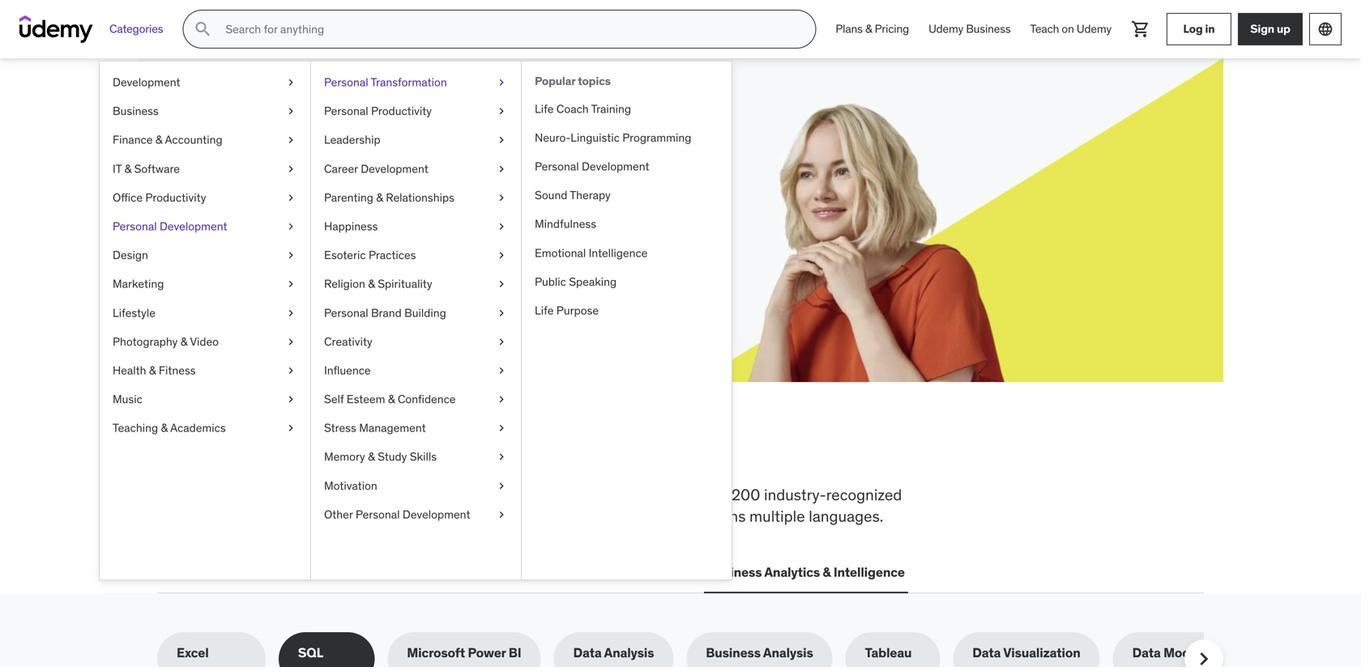 Task type: locate. For each thing, give the bounding box(es) containing it.
sound therapy link
[[522, 181, 732, 210]]

& inside health & fitness 'link'
[[149, 363, 156, 378]]

it inside button
[[291, 565, 302, 581]]

xsmall image
[[285, 103, 297, 119], [285, 132, 297, 148], [495, 132, 508, 148], [495, 219, 508, 235], [285, 248, 297, 264], [495, 277, 508, 292], [285, 305, 297, 321], [495, 305, 508, 321], [285, 334, 297, 350], [285, 421, 297, 437], [495, 421, 508, 437], [495, 450, 508, 466], [495, 479, 508, 494], [495, 507, 508, 523]]

development for topmost the personal development link
[[582, 159, 650, 174]]

life for life purpose
[[535, 304, 554, 318]]

0 horizontal spatial leadership
[[324, 133, 381, 147]]

emotional
[[535, 246, 586, 260]]

life coach training link
[[522, 95, 732, 124]]

0 vertical spatial life
[[535, 102, 554, 116]]

productivity for office productivity
[[145, 190, 206, 205]]

for up and
[[676, 486, 695, 505]]

xsmall image for office productivity
[[285, 190, 297, 206]]

1 horizontal spatial productivity
[[371, 104, 432, 118]]

creativity
[[324, 335, 373, 349]]

accounting
[[165, 133, 223, 147]]

$12.99
[[216, 187, 255, 204]]

public speaking
[[535, 275, 617, 289]]

it left certifications
[[291, 565, 302, 581]]

emotional intelligence
[[535, 246, 648, 260]]

sign
[[1251, 22, 1275, 36]]

& inside the photography & video link
[[181, 335, 188, 349]]

0 vertical spatial your
[[336, 129, 395, 163]]

& for memory & study skills
[[368, 450, 375, 465]]

categories
[[109, 22, 163, 36]]

finance & accounting
[[113, 133, 223, 147]]

music link
[[100, 385, 310, 414]]

& right finance
[[155, 133, 162, 147]]

emotional intelligence link
[[522, 239, 732, 268]]

academics
[[170, 421, 226, 436]]

submit search image
[[193, 19, 213, 39]]

in
[[1206, 22, 1215, 36], [510, 432, 542, 474]]

xsmall image inside development "link"
[[285, 75, 297, 90]]

xsmall image inside creativity 'link'
[[495, 334, 508, 350]]

personal down neuro-
[[535, 159, 579, 174]]

0 vertical spatial skills
[[216, 129, 288, 163]]

xsmall image inside design link
[[285, 248, 297, 264]]

2 life from the top
[[535, 304, 554, 318]]

xsmall image inside it & software link
[[285, 161, 297, 177]]

pricing
[[875, 22, 910, 36]]

productivity down software
[[145, 190, 206, 205]]

skills inside skills for your future expand your potential with a course. starting at just $12.99 through dec 15.
[[216, 129, 288, 163]]

to
[[385, 486, 399, 505]]

personal transformation
[[324, 75, 447, 90]]

xsmall image inside parenting & relationships link
[[495, 190, 508, 206]]

data for data visualization
[[973, 645, 1001, 662]]

all the skills you need in one place
[[157, 432, 697, 474]]

relationships
[[386, 190, 455, 205]]

1 vertical spatial skills
[[347, 486, 381, 505]]

&
[[866, 22, 873, 36], [155, 133, 162, 147], [124, 162, 131, 176], [376, 190, 383, 205], [368, 277, 375, 292], [181, 335, 188, 349], [149, 363, 156, 378], [388, 392, 395, 407], [161, 421, 168, 436], [368, 450, 375, 465], [823, 565, 831, 581]]

web
[[160, 565, 188, 581]]

1 horizontal spatial skills
[[410, 450, 437, 465]]

xsmall image inside stress management link
[[495, 421, 508, 437]]

1 vertical spatial intelligence
[[834, 565, 905, 581]]

0 horizontal spatial intelligence
[[589, 246, 648, 260]]

development down categories dropdown button
[[113, 75, 180, 90]]

xsmall image inside music link
[[285, 392, 297, 408]]

xsmall image inside self esteem & confidence link
[[495, 392, 508, 408]]

data for data analysis
[[573, 645, 602, 662]]

udemy right pricing
[[929, 22, 964, 36]]

microsoft power bi
[[407, 645, 522, 662]]

1 horizontal spatial udemy
[[1077, 22, 1112, 36]]

linguistic
[[571, 130, 620, 145]]

personal up personal productivity
[[324, 75, 368, 90]]

self esteem & confidence
[[324, 392, 456, 407]]

xsmall image inside the personal development link
[[285, 219, 297, 235]]

teaching & academics link
[[100, 414, 310, 443]]

0 vertical spatial it
[[113, 162, 122, 176]]

choose a language image
[[1318, 21, 1334, 37]]

leadership up career
[[324, 133, 381, 147]]

development for career development link
[[361, 162, 429, 176]]

xsmall image for parenting & relationships
[[495, 190, 508, 206]]

speaking
[[569, 275, 617, 289]]

xsmall image for personal transformation
[[495, 75, 508, 90]]

development down neuro-linguistic programming
[[582, 159, 650, 174]]

the
[[211, 432, 263, 474]]

0 horizontal spatial productivity
[[145, 190, 206, 205]]

xsmall image for development
[[285, 75, 297, 90]]

2 analysis from the left
[[764, 645, 814, 662]]

personal development for topmost the personal development link
[[535, 159, 650, 174]]

0 horizontal spatial personal development link
[[100, 212, 310, 241]]

skills
[[216, 129, 288, 163], [410, 450, 437, 465]]

xsmall image inside personal brand building link
[[495, 305, 508, 321]]

personal inside "element"
[[535, 159, 579, 174]]

intelligence down languages. at the bottom right
[[834, 565, 905, 581]]

skills up expand
[[216, 129, 288, 163]]

sound
[[535, 188, 568, 203]]

health & fitness link
[[100, 357, 310, 385]]

influence link
[[311, 357, 521, 385]]

personal development
[[535, 159, 650, 174], [113, 219, 227, 234]]

xsmall image inside religion & spirituality link
[[495, 277, 508, 292]]

personal development link down '$12.99'
[[100, 212, 310, 241]]

your up through
[[262, 169, 287, 186]]

& inside religion & spirituality link
[[368, 277, 375, 292]]

personal development link
[[522, 152, 732, 181], [100, 212, 310, 241]]

memory
[[324, 450, 365, 465]]

xsmall image inside the teaching & academics link
[[285, 421, 297, 437]]

xsmall image inside personal productivity link
[[495, 103, 508, 119]]

1 horizontal spatial analysis
[[764, 645, 814, 662]]

& inside finance & accounting link
[[155, 133, 162, 147]]

it for it & software
[[113, 162, 122, 176]]

udemy
[[929, 22, 964, 36], [1077, 22, 1112, 36]]

xsmall image inside "happiness" link
[[495, 219, 508, 235]]

xsmall image inside the lifestyle link
[[285, 305, 297, 321]]

in right log
[[1206, 22, 1215, 36]]

parenting & relationships
[[324, 190, 455, 205]]

excel
[[177, 645, 209, 662]]

xsmall image
[[285, 75, 297, 90], [495, 75, 508, 90], [495, 103, 508, 119], [285, 161, 297, 177], [495, 161, 508, 177], [285, 190, 297, 206], [495, 190, 508, 206], [285, 219, 297, 235], [495, 248, 508, 264], [285, 277, 297, 292], [495, 334, 508, 350], [285, 363, 297, 379], [495, 363, 508, 379], [285, 392, 297, 408], [495, 392, 508, 408]]

technical
[[402, 486, 465, 505]]

xsmall image inside other personal development link
[[495, 507, 508, 523]]

leadership for leadership 'button'
[[407, 565, 474, 581]]

neuro-
[[535, 130, 571, 145]]

1 horizontal spatial for
[[676, 486, 695, 505]]

development inside "link"
[[113, 75, 180, 90]]

office
[[113, 190, 143, 205]]

1 horizontal spatial in
[[1206, 22, 1215, 36]]

xsmall image for religion & spirituality
[[495, 277, 508, 292]]

development
[[113, 75, 180, 90], [582, 159, 650, 174], [361, 162, 429, 176], [160, 219, 227, 234], [403, 508, 471, 522], [191, 565, 272, 581]]

topic filters element
[[157, 633, 1240, 668]]

your up with
[[336, 129, 395, 163]]

0 vertical spatial leadership
[[324, 133, 381, 147]]

life coach training
[[535, 102, 631, 116]]

xsmall image inside memory & study skills link
[[495, 450, 508, 466]]

xsmall image inside the photography & video link
[[285, 334, 297, 350]]

personal development inside personal transformation "element"
[[535, 159, 650, 174]]

& inside the plans & pricing link
[[866, 22, 873, 36]]

xsmall image for memory & study skills
[[495, 450, 508, 466]]

one
[[548, 432, 606, 474]]

at
[[478, 169, 489, 186]]

personal for personal transformation link
[[324, 75, 368, 90]]

& for finance & accounting
[[155, 133, 162, 147]]

popular
[[535, 74, 576, 88]]

workplace
[[272, 486, 343, 505]]

& inside parenting & relationships link
[[376, 190, 383, 205]]

it & software link
[[100, 155, 310, 183]]

supports
[[335, 507, 396, 527]]

software
[[134, 162, 180, 176]]

& inside the teaching & academics link
[[161, 421, 168, 436]]

study
[[378, 450, 407, 465]]

business inside topic filters element
[[706, 645, 761, 662]]

productivity down 'transformation'
[[371, 104, 432, 118]]

it certifications
[[291, 565, 387, 581]]

1 horizontal spatial intelligence
[[834, 565, 905, 581]]

xsmall image for creativity
[[495, 334, 508, 350]]

& left video
[[181, 335, 188, 349]]

esoteric practices
[[324, 248, 416, 263]]

0 vertical spatial productivity
[[371, 104, 432, 118]]

including
[[518, 486, 580, 505]]

udemy image
[[19, 15, 93, 43]]

development inside button
[[191, 565, 272, 581]]

0 vertical spatial skills
[[269, 432, 356, 474]]

skills inside covering critical workplace skills to technical topics, including prep content for over 200 industry-recognized certifications, our catalog supports well-rounded professional development and spans multiple languages.
[[347, 486, 381, 505]]

0 vertical spatial intelligence
[[589, 246, 648, 260]]

xsmall image inside marketing link
[[285, 277, 297, 292]]

xsmall image inside motivation link
[[495, 479, 508, 494]]

data left visualization
[[973, 645, 1001, 662]]

skills up 'supports'
[[347, 486, 381, 505]]

0 horizontal spatial your
[[262, 169, 287, 186]]

1 udemy from the left
[[929, 22, 964, 36]]

development right web
[[191, 565, 272, 581]]

0 horizontal spatial analysis
[[604, 645, 654, 662]]

& up office
[[124, 162, 131, 176]]

& right health
[[149, 363, 156, 378]]

data left science
[[493, 565, 521, 581]]

xsmall image for health & fitness
[[285, 363, 297, 379]]

personal down religion
[[324, 306, 368, 320]]

productivity
[[371, 104, 432, 118], [145, 190, 206, 205]]

1 life from the top
[[535, 102, 554, 116]]

& down the a
[[376, 190, 383, 205]]

development down technical
[[403, 508, 471, 522]]

personal development link down neuro-linguistic programming
[[522, 152, 732, 181]]

creativity link
[[311, 328, 521, 357]]

xsmall image for music
[[285, 392, 297, 408]]

marketing link
[[100, 270, 310, 299]]

business link
[[100, 97, 310, 126]]

personal up design
[[113, 219, 157, 234]]

& right plans
[[866, 22, 873, 36]]

leadership for leadership link
[[324, 133, 381, 147]]

xsmall image for self esteem & confidence
[[495, 392, 508, 408]]

1 vertical spatial it
[[291, 565, 302, 581]]

it up office
[[113, 162, 122, 176]]

0 horizontal spatial skills
[[216, 129, 288, 163]]

0 vertical spatial for
[[293, 129, 331, 163]]

business inside "link"
[[113, 104, 159, 118]]

religion & spirituality
[[324, 277, 432, 292]]

intelligence down 'mindfulness' link
[[589, 246, 648, 260]]

development up parenting & relationships
[[361, 162, 429, 176]]

0 vertical spatial personal development link
[[522, 152, 732, 181]]

& right analytics on the right bottom of the page
[[823, 565, 831, 581]]

udemy right on
[[1077, 22, 1112, 36]]

personal down personal transformation
[[324, 104, 368, 118]]

1 horizontal spatial personal development
[[535, 159, 650, 174]]

leadership down rounded
[[407, 565, 474, 581]]

development inside personal transformation "element"
[[582, 159, 650, 174]]

xsmall image inside influence "link"
[[495, 363, 508, 379]]

stress management link
[[311, 414, 521, 443]]

& left study
[[368, 450, 375, 465]]

office productivity link
[[100, 183, 310, 212]]

skills up workplace
[[269, 432, 356, 474]]

1 vertical spatial skills
[[410, 450, 437, 465]]

& inside memory & study skills link
[[368, 450, 375, 465]]

1 vertical spatial in
[[510, 432, 542, 474]]

teach on udemy link
[[1021, 10, 1122, 49]]

motivation link
[[311, 472, 521, 501]]

0 horizontal spatial it
[[113, 162, 122, 176]]

business inside button
[[707, 565, 762, 581]]

0 vertical spatial personal development
[[535, 159, 650, 174]]

health & fitness
[[113, 363, 196, 378]]

0 horizontal spatial in
[[510, 432, 542, 474]]

for inside skills for your future expand your potential with a course. starting at just $12.99 through dec 15.
[[293, 129, 331, 163]]

photography
[[113, 335, 178, 349]]

1 vertical spatial productivity
[[145, 190, 206, 205]]

log in
[[1184, 22, 1215, 36]]

0 horizontal spatial udemy
[[929, 22, 964, 36]]

in up including at the bottom of page
[[510, 432, 542, 474]]

leadership inside 'button'
[[407, 565, 474, 581]]

web development button
[[157, 554, 275, 593]]

covering
[[157, 486, 219, 505]]

xsmall image inside business "link"
[[285, 103, 297, 119]]

photography & video
[[113, 335, 219, 349]]

& for plans & pricing
[[866, 22, 873, 36]]

1 vertical spatial leadership
[[407, 565, 474, 581]]

1 vertical spatial for
[[676, 486, 695, 505]]

career development link
[[311, 155, 521, 183]]

1 horizontal spatial personal development link
[[522, 152, 732, 181]]

for up potential
[[293, 129, 331, 163]]

recognized
[[827, 486, 903, 505]]

skills down stress management link
[[410, 450, 437, 465]]

0 horizontal spatial for
[[293, 129, 331, 163]]

personal development up therapy
[[535, 159, 650, 174]]

bi
[[509, 645, 522, 662]]

& right religion
[[368, 277, 375, 292]]

xsmall image inside finance & accounting link
[[285, 132, 297, 148]]

1 horizontal spatial your
[[336, 129, 395, 163]]

1 vertical spatial personal development
[[113, 219, 227, 234]]

xsmall image for esoteric practices
[[495, 248, 508, 264]]

music
[[113, 392, 142, 407]]

1 vertical spatial life
[[535, 304, 554, 318]]

data left modeling
[[1133, 645, 1161, 662]]

0 horizontal spatial personal development
[[113, 219, 227, 234]]

xsmall image for happiness
[[495, 219, 508, 235]]

data inside button
[[493, 565, 521, 581]]

personal for personal productivity link
[[324, 104, 368, 118]]

& right teaching
[[161, 421, 168, 436]]

1 horizontal spatial it
[[291, 565, 302, 581]]

business for business
[[113, 104, 159, 118]]

xsmall image for influence
[[495, 363, 508, 379]]

xsmall image inside office productivity link
[[285, 190, 297, 206]]

xsmall image for finance & accounting
[[285, 132, 297, 148]]

development down office productivity link at left top
[[160, 219, 227, 234]]

data right bi
[[573, 645, 602, 662]]

for inside covering critical workplace skills to technical topics, including prep content for over 200 industry-recognized certifications, our catalog supports well-rounded professional development and spans multiple languages.
[[676, 486, 695, 505]]

xsmall image inside personal transformation link
[[495, 75, 508, 90]]

0 vertical spatial in
[[1206, 22, 1215, 36]]

life down public
[[535, 304, 554, 318]]

business analytics & intelligence
[[707, 565, 905, 581]]

personal development down office productivity
[[113, 219, 227, 234]]

xsmall image inside leadership link
[[495, 132, 508, 148]]

15.
[[333, 187, 348, 204]]

life
[[535, 102, 554, 116], [535, 304, 554, 318]]

visualization
[[1004, 645, 1081, 662]]

our
[[254, 507, 277, 527]]

1 vertical spatial your
[[262, 169, 287, 186]]

business for business analytics & intelligence
[[707, 565, 762, 581]]

stress
[[324, 421, 357, 436]]

& right the "esteem"
[[388, 392, 395, 407]]

next image
[[1192, 647, 1218, 668]]

& for teaching & academics
[[161, 421, 168, 436]]

personal for topmost the personal development link
[[535, 159, 579, 174]]

xsmall image inside health & fitness 'link'
[[285, 363, 297, 379]]

other personal development
[[324, 508, 471, 522]]

xsmall image for motivation
[[495, 479, 508, 494]]

esoteric
[[324, 248, 366, 263]]

neuro-linguistic programming link
[[522, 124, 732, 152]]

xsmall image inside career development link
[[495, 161, 508, 177]]

topics
[[578, 74, 611, 88]]

1 analysis from the left
[[604, 645, 654, 662]]

life left coach
[[535, 102, 554, 116]]

you
[[362, 432, 420, 474]]

1 horizontal spatial leadership
[[407, 565, 474, 581]]

xsmall image inside esoteric practices link
[[495, 248, 508, 264]]

& inside business analytics & intelligence button
[[823, 565, 831, 581]]

personal development for bottom the personal development link
[[113, 219, 227, 234]]

& inside it & software link
[[124, 162, 131, 176]]



Task type: describe. For each thing, give the bounding box(es) containing it.
other
[[324, 508, 353, 522]]

2 udemy from the left
[[1077, 22, 1112, 36]]

design link
[[100, 241, 310, 270]]

prep
[[584, 486, 616, 505]]

fitness
[[159, 363, 196, 378]]

development link
[[100, 68, 310, 97]]

brand
[[371, 306, 402, 320]]

sign up
[[1251, 22, 1291, 36]]

life purpose link
[[522, 297, 732, 325]]

certifications
[[305, 565, 387, 581]]

shopping cart with 0 items image
[[1132, 19, 1151, 39]]

mindfulness
[[535, 217, 597, 232]]

microsoft
[[407, 645, 465, 662]]

programming
[[623, 130, 692, 145]]

plans
[[836, 22, 863, 36]]

career
[[324, 162, 358, 176]]

& for it & software
[[124, 162, 131, 176]]

xsmall image for lifestyle
[[285, 305, 297, 321]]

potential
[[290, 169, 342, 186]]

personal transformation element
[[521, 62, 732, 580]]

transformation
[[371, 75, 447, 90]]

video
[[190, 335, 219, 349]]

personal brand building link
[[311, 299, 521, 328]]

building
[[405, 306, 446, 320]]

just
[[492, 169, 514, 186]]

data analysis
[[573, 645, 654, 662]]

finance & accounting link
[[100, 126, 310, 155]]

all
[[157, 432, 205, 474]]

esoteric practices link
[[311, 241, 521, 270]]

languages.
[[809, 507, 884, 527]]

xsmall image for photography & video
[[285, 334, 297, 350]]

design
[[113, 248, 148, 263]]

personal down the to
[[356, 508, 400, 522]]

xsmall image for other personal development
[[495, 507, 508, 523]]

with
[[345, 169, 369, 186]]

data for data science
[[493, 565, 521, 581]]

future
[[399, 129, 479, 163]]

over
[[699, 486, 728, 505]]

communication
[[592, 565, 688, 581]]

xsmall image for stress management
[[495, 421, 508, 437]]

practices
[[369, 248, 416, 263]]

memory & study skills link
[[311, 443, 521, 472]]

expand
[[216, 169, 259, 186]]

productivity for personal productivity
[[371, 104, 432, 118]]

Search for anything text field
[[222, 15, 796, 43]]

& for photography & video
[[181, 335, 188, 349]]

xsmall image for business
[[285, 103, 297, 119]]

content
[[619, 486, 673, 505]]

photography & video link
[[100, 328, 310, 357]]

life for life coach training
[[535, 102, 554, 116]]

udemy business
[[929, 22, 1011, 36]]

& inside self esteem & confidence link
[[388, 392, 395, 407]]

xsmall image for marketing
[[285, 277, 297, 292]]

public speaking link
[[522, 268, 732, 297]]

parenting & relationships link
[[311, 183, 521, 212]]

career development
[[324, 162, 429, 176]]

intelligence inside button
[[834, 565, 905, 581]]

analysis for business analysis
[[764, 645, 814, 662]]

xsmall image for personal productivity
[[495, 103, 508, 119]]

data modeling
[[1133, 645, 1221, 662]]

course.
[[382, 169, 425, 186]]

personal for bottom the personal development link
[[113, 219, 157, 234]]

coach
[[557, 102, 589, 116]]

influence
[[324, 363, 371, 378]]

neuro-linguistic programming
[[535, 130, 692, 145]]

personal productivity
[[324, 104, 432, 118]]

& for religion & spirituality
[[368, 277, 375, 292]]

intelligence inside personal transformation "element"
[[589, 246, 648, 260]]

power
[[468, 645, 506, 662]]

personal for personal brand building link
[[324, 306, 368, 320]]

development for web development button
[[191, 565, 272, 581]]

1 vertical spatial personal development link
[[100, 212, 310, 241]]

analysis for data analysis
[[604, 645, 654, 662]]

business for business analysis
[[706, 645, 761, 662]]

personal transformation link
[[311, 68, 521, 97]]

dec
[[307, 187, 330, 204]]

confidence
[[398, 392, 456, 407]]

xsmall image for personal development
[[285, 219, 297, 235]]

xsmall image for it & software
[[285, 161, 297, 177]]

log in link
[[1167, 13, 1232, 45]]

plans & pricing link
[[826, 10, 919, 49]]

personal brand building
[[324, 306, 446, 320]]

sign up link
[[1239, 13, 1303, 45]]

xsmall image for personal brand building
[[495, 305, 508, 321]]

log
[[1184, 22, 1203, 36]]

leadership button
[[403, 554, 477, 593]]

self esteem & confidence link
[[311, 385, 521, 414]]

& for parenting & relationships
[[376, 190, 383, 205]]

lifestyle link
[[100, 299, 310, 328]]

xsmall image for teaching & academics
[[285, 421, 297, 437]]

& for health & fitness
[[149, 363, 156, 378]]

finance
[[113, 133, 153, 147]]

teach on udemy
[[1031, 22, 1112, 36]]

xsmall image for leadership
[[495, 132, 508, 148]]

mindfulness link
[[522, 210, 732, 239]]

development for bottom the personal development link
[[160, 219, 227, 234]]

xsmall image for design
[[285, 248, 297, 264]]

skills for your future expand your potential with a course. starting at just $12.99 through dec 15.
[[216, 129, 514, 204]]

it for it certifications
[[291, 565, 302, 581]]

religion & spirituality link
[[311, 270, 521, 299]]

xsmall image for career development
[[495, 161, 508, 177]]

data for data modeling
[[1133, 645, 1161, 662]]

management
[[359, 421, 426, 436]]

marketing
[[113, 277, 164, 292]]

office productivity
[[113, 190, 206, 205]]

up
[[1277, 22, 1291, 36]]

teaching & academics
[[113, 421, 226, 436]]

web development
[[160, 565, 272, 581]]

health
[[113, 363, 146, 378]]

tableau
[[865, 645, 912, 662]]

personal productivity link
[[311, 97, 521, 126]]

critical
[[223, 486, 269, 505]]

spans
[[705, 507, 746, 527]]

lifestyle
[[113, 306, 156, 320]]

training
[[591, 102, 631, 116]]



Task type: vqa. For each thing, say whether or not it's contained in the screenshot.
Health & Fitness
yes



